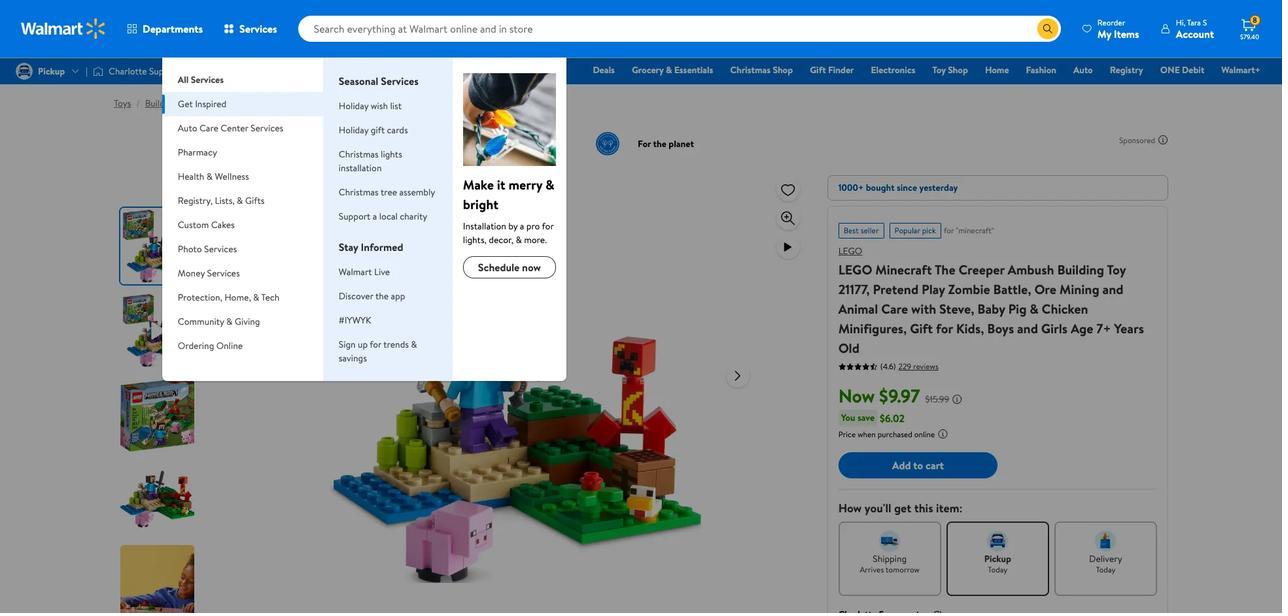Task type: locate. For each thing, give the bounding box(es) containing it.
0 vertical spatial toy
[[932, 63, 946, 77]]

for right pro
[[542, 220, 554, 233]]

1 horizontal spatial a
[[520, 220, 524, 233]]

1 horizontal spatial care
[[881, 300, 908, 318]]

intent image for pickup image
[[987, 531, 1008, 552]]

0 horizontal spatial sets
[[179, 97, 196, 110]]

& right trends
[[411, 338, 417, 351]]

tech
[[261, 291, 280, 304]]

1 vertical spatial toy
[[1107, 261, 1126, 279]]

gift down 'with' on the right of page
[[910, 320, 933, 338]]

services inside photo services dropdown button
[[204, 243, 237, 256]]

1 shop from the left
[[773, 63, 793, 77]]

holiday down 'seasonal'
[[339, 99, 369, 113]]

today inside 'pickup today'
[[988, 565, 1008, 576]]

walmart image
[[21, 18, 106, 39]]

hi,
[[1176, 17, 1185, 28]]

lights,
[[463, 234, 487, 247]]

auto down the get
[[178, 122, 197, 135]]

photo services
[[178, 243, 237, 256]]

you
[[841, 411, 855, 425]]

and down pig
[[1017, 320, 1038, 338]]

gift left finder on the right
[[810, 63, 826, 77]]

auto link
[[1068, 63, 1099, 77]]

walmart
[[339, 266, 372, 279]]

1 horizontal spatial sets
[[323, 97, 340, 110]]

a left local
[[373, 210, 377, 223]]

discover
[[339, 290, 373, 303]]

services right center
[[251, 122, 283, 135]]

add to favorites list, lego minecraft the creeper ambush building toy 21177, pretend play zombie battle, ore mining and animal care with steve, baby pig & chicken minifigures, gift for kids, boys and girls age 7+ years old image
[[780, 182, 796, 198]]

1 horizontal spatial and
[[1103, 281, 1123, 298]]

item:
[[936, 500, 963, 517]]

holiday gift cards
[[339, 124, 408, 137]]

& right merry at top left
[[545, 176, 554, 194]]

1 vertical spatial auto
[[178, 122, 197, 135]]

services up all services link
[[239, 22, 277, 36]]

to
[[913, 458, 923, 473]]

lights
[[381, 148, 402, 161]]

girls
[[1041, 320, 1068, 338]]

shop
[[773, 63, 793, 77], [948, 63, 968, 77]]

pig
[[1008, 300, 1027, 318]]

now
[[838, 383, 875, 409]]

0 vertical spatial christmas
[[730, 63, 771, 77]]

next media item image
[[730, 368, 746, 384]]

pharmacy
[[178, 146, 217, 159]]

holiday left gift
[[339, 124, 369, 137]]

merry
[[509, 176, 542, 194]]

pickup
[[984, 553, 1011, 566]]

zoom image modal image
[[780, 211, 796, 226]]

price when purchased online
[[838, 429, 935, 440]]

delivery today
[[1089, 553, 1122, 576]]

this
[[914, 500, 933, 517]]

care down pretend
[[881, 300, 908, 318]]

#iywyk
[[339, 314, 371, 327]]

toy up 7+
[[1107, 261, 1126, 279]]

departments
[[143, 22, 203, 36]]

0 horizontal spatial and
[[1017, 320, 1038, 338]]

christmas lights installation
[[339, 148, 402, 175]]

christmas tree assembly link
[[339, 186, 435, 199]]

services down cakes
[[204, 243, 237, 256]]

1 horizontal spatial today
[[1096, 565, 1116, 576]]

the
[[375, 290, 389, 303]]

a right by
[[520, 220, 524, 233]]

holiday wish list link
[[339, 99, 402, 113]]

2 today from the left
[[1096, 565, 1116, 576]]

toy right electronics "link"
[[932, 63, 946, 77]]

now $9.97
[[838, 383, 920, 409]]

custom cakes
[[178, 218, 235, 232]]

services up list on the left top of page
[[381, 74, 419, 88]]

cards
[[387, 124, 408, 137]]

services for seasonal services
[[381, 74, 419, 88]]

search icon image
[[1043, 24, 1053, 34]]

christmas right essentials
[[730, 63, 771, 77]]

1 horizontal spatial auto
[[1073, 63, 1093, 77]]

0 horizontal spatial today
[[988, 565, 1008, 576]]

toys / building sets & blocks
[[114, 97, 232, 110]]

make it merry & bright installation by a pro for lights, decor, & more.
[[463, 176, 554, 247]]

0 horizontal spatial care
[[199, 122, 218, 135]]

services for photo services
[[204, 243, 237, 256]]

for "minecraft"
[[944, 225, 994, 236]]

holiday
[[339, 99, 369, 113], [339, 124, 369, 137]]

with
[[911, 300, 936, 318]]

for down "steve,"
[[936, 320, 953, 338]]

0 vertical spatial gift
[[810, 63, 826, 77]]

gift finder link
[[804, 63, 860, 77]]

& inside "link"
[[666, 63, 672, 77]]

view video image
[[780, 239, 796, 255]]

sign
[[339, 338, 356, 351]]

walmart+
[[1221, 63, 1260, 77]]

christmas shop
[[730, 63, 793, 77]]

all for all services
[[178, 73, 189, 86]]

Walmart Site-Wide search field
[[298, 16, 1061, 42]]

1 vertical spatial lego
[[838, 245, 862, 258]]

auto right fashion
[[1073, 63, 1093, 77]]

legal information image
[[938, 429, 948, 440]]

0 horizontal spatial building
[[145, 97, 177, 110]]

gift
[[371, 124, 385, 137]]

health & wellness
[[178, 170, 249, 183]]

building right "/"
[[145, 97, 177, 110]]

0 horizontal spatial a
[[373, 210, 377, 223]]

services inside services 'dropdown button'
[[239, 22, 277, 36]]

care inside the lego lego minecraft the creeper ambush building toy 21177, pretend play zombie battle, ore mining and animal care with steve, baby pig & chicken minifigures, gift for kids, boys and girls age 7+ years old
[[881, 300, 908, 318]]

and right mining
[[1103, 281, 1123, 298]]

0 horizontal spatial all
[[178, 73, 189, 86]]

0 vertical spatial holiday
[[339, 99, 369, 113]]

lego down lego link
[[838, 261, 872, 279]]

services for all services
[[191, 73, 224, 86]]

2 vertical spatial lego
[[838, 261, 872, 279]]

0 vertical spatial building
[[145, 97, 177, 110]]

2 vertical spatial christmas
[[339, 186, 379, 199]]

auto for auto care center services
[[178, 122, 197, 135]]

1 holiday from the top
[[339, 99, 369, 113]]

shop left gift finder link
[[773, 63, 793, 77]]

grocery & essentials link
[[626, 63, 719, 77]]

services inside money services "dropdown button"
[[207, 267, 240, 280]]

get
[[178, 97, 193, 111]]

registry, lists, & gifts
[[178, 194, 265, 207]]

the
[[935, 261, 955, 279]]

services
[[239, 22, 277, 36], [191, 73, 224, 86], [381, 74, 419, 88], [251, 122, 283, 135], [204, 243, 237, 256], [207, 267, 240, 280]]

get inspired button
[[162, 92, 323, 116]]

today down intent image for delivery
[[1096, 565, 1116, 576]]

all lego sets link
[[284, 97, 340, 110]]

1 horizontal spatial building
[[1057, 261, 1104, 279]]

& right pig
[[1030, 300, 1039, 318]]

229
[[898, 361, 911, 372]]

1 today from the left
[[988, 565, 1008, 576]]

online
[[914, 429, 935, 440]]

center
[[221, 122, 248, 135]]

services inside all services link
[[191, 73, 224, 86]]

0 horizontal spatial auto
[[178, 122, 197, 135]]

2 shop from the left
[[948, 63, 968, 77]]

0 vertical spatial lego
[[296, 97, 320, 110]]

money services
[[178, 267, 240, 280]]

1 horizontal spatial shop
[[948, 63, 968, 77]]

services inside auto care center services dropdown button
[[251, 122, 283, 135]]

lego left holiday wish list at left top
[[296, 97, 320, 110]]

online
[[216, 339, 243, 353]]

walmart+ link
[[1216, 63, 1266, 77]]

0 vertical spatial and
[[1103, 281, 1123, 298]]

christmas up the installation
[[339, 148, 379, 161]]

1 horizontal spatial all
[[284, 97, 294, 110]]

zombie
[[948, 281, 990, 298]]

yesterday
[[919, 181, 958, 194]]

chicken
[[1042, 300, 1088, 318]]

add to cart button
[[838, 453, 998, 479]]

christmas shop link
[[724, 63, 799, 77]]

1 vertical spatial holiday
[[339, 124, 369, 137]]

building
[[145, 97, 177, 110], [1057, 261, 1104, 279]]

0 vertical spatial care
[[199, 122, 218, 135]]

walmart live
[[339, 266, 390, 279]]

1000+
[[838, 181, 864, 194]]

0 horizontal spatial shop
[[773, 63, 793, 77]]

8
[[1253, 15, 1257, 26]]

services up protection, home, & tech
[[207, 267, 240, 280]]

money
[[178, 267, 205, 280]]

lego down best
[[838, 245, 862, 258]]

today down intent image for pickup
[[988, 565, 1008, 576]]

lego minecraft the creeper ambush building toy 21177, pretend play zombie battle, ore mining and animal care with steve, baby pig & chicken minifigures, gift for kids, boys and girls age 7+ years old - image 2 of 8 image
[[120, 292, 197, 369]]

care down 'inspired'
[[199, 122, 218, 135]]

1 vertical spatial building
[[1057, 261, 1104, 279]]

2 sets from the left
[[323, 97, 340, 110]]

& right 'grocery'
[[666, 63, 672, 77]]

christmas down the installation
[[339, 186, 379, 199]]

shop left home link
[[948, 63, 968, 77]]

tomorrow
[[886, 565, 920, 576]]

pick
[[922, 225, 936, 236]]

0 vertical spatial all
[[178, 73, 189, 86]]

cart
[[926, 458, 944, 473]]

auto care center services
[[178, 122, 283, 135]]

1 vertical spatial and
[[1017, 320, 1038, 338]]

christmas inside christmas lights installation
[[339, 148, 379, 161]]

how you'll get this item:
[[838, 500, 963, 517]]

1 vertical spatial care
[[881, 300, 908, 318]]

2 holiday from the top
[[339, 124, 369, 137]]

charity
[[400, 210, 427, 223]]

services up 'inspired'
[[191, 73, 224, 86]]

1 horizontal spatial toy
[[1107, 261, 1126, 279]]

& inside sign up for trends & savings
[[411, 338, 417, 351]]

1 vertical spatial all
[[284, 97, 294, 110]]

animal
[[838, 300, 878, 318]]

lego minecraft the creeper ambush building toy 21177, pretend play zombie battle, ore mining and animal care with steve, baby pig & chicken minifigures, gift for kids, boys and girls age 7+ years old - image 5 of 8 image
[[120, 546, 197, 614]]

intent image for shipping image
[[879, 531, 900, 552]]

blocks
[[206, 97, 232, 110]]

0 vertical spatial auto
[[1073, 63, 1093, 77]]

lego minecraft the creeper ambush building toy 21177, pretend play zombie battle, ore mining and animal care with steve, baby pig & chicken minifigures, gift for kids, boys and girls age 7+ years old - image 3 of 8 image
[[120, 377, 197, 453]]

home,
[[225, 291, 251, 304]]

gift finder
[[810, 63, 854, 77]]

auto inside dropdown button
[[178, 122, 197, 135]]

today inside delivery today
[[1096, 565, 1116, 576]]

savings
[[339, 352, 367, 365]]

health
[[178, 170, 204, 183]]

1 vertical spatial christmas
[[339, 148, 379, 161]]

lego for minecraft
[[838, 261, 872, 279]]

all up building sets & blocks link
[[178, 73, 189, 86]]

building up mining
[[1057, 261, 1104, 279]]

ambush
[[1008, 261, 1054, 279]]

community & giving
[[178, 315, 260, 328]]

1 horizontal spatial gift
[[910, 320, 933, 338]]

installation
[[463, 220, 506, 233]]

reorder my items
[[1097, 17, 1139, 41]]

all up auto care center services dropdown button on the top left of page
[[284, 97, 294, 110]]

holiday for holiday gift cards
[[339, 124, 369, 137]]

1 sets from the left
[[179, 97, 196, 110]]

$6.02
[[880, 411, 905, 426]]

1 vertical spatial gift
[[910, 320, 933, 338]]

auto for auto
[[1073, 63, 1093, 77]]

for right up
[[370, 338, 381, 351]]

make
[[463, 176, 494, 194]]

7+
[[1097, 320, 1111, 338]]



Task type: describe. For each thing, give the bounding box(es) containing it.
fashion
[[1026, 63, 1056, 77]]

registry, lists, & gifts button
[[162, 189, 323, 213]]

services button
[[213, 13, 288, 44]]

home
[[985, 63, 1009, 77]]

holiday for holiday wish list
[[339, 99, 369, 113]]

& inside the lego lego minecraft the creeper ambush building toy 21177, pretend play zombie battle, ore mining and animal care with steve, baby pig & chicken minifigures, gift for kids, boys and girls age 7+ years old
[[1030, 300, 1039, 318]]

how
[[838, 500, 862, 517]]

list
[[390, 99, 402, 113]]

kids,
[[956, 320, 984, 338]]

ordering online button
[[162, 334, 323, 358]]

christmas for christmas tree assembly
[[339, 186, 379, 199]]

today for delivery
[[1096, 565, 1116, 576]]

lego minecraft the creeper ambush building toy 21177, pretend play zombie battle, ore mining and animal care with steve, baby pig & chicken minifigures, gift for kids, boys and girls age 7+ years old - image 4 of 8 image
[[120, 461, 197, 538]]

up
[[358, 338, 368, 351]]

christmas for christmas shop
[[730, 63, 771, 77]]

& left tech
[[253, 291, 259, 304]]

protection, home, & tech button
[[162, 286, 323, 310]]

shop for toy shop
[[948, 63, 968, 77]]

deals
[[593, 63, 615, 77]]

tara
[[1187, 17, 1201, 28]]

& left giving
[[226, 315, 232, 328]]

learn more about strikethrough prices image
[[952, 394, 962, 405]]

essentials
[[674, 63, 713, 77]]

/
[[136, 97, 140, 110]]

& down by
[[516, 234, 522, 247]]

building sets & blocks link
[[145, 97, 232, 110]]

items
[[1114, 26, 1139, 41]]

photo services button
[[162, 237, 323, 262]]

for inside the lego lego minecraft the creeper ambush building toy 21177, pretend play zombie battle, ore mining and animal care with steve, baby pig & chicken minifigures, gift for kids, boys and girls age 7+ years old
[[936, 320, 953, 338]]

account
[[1176, 26, 1214, 41]]

assembly
[[399, 186, 435, 199]]

save
[[857, 411, 875, 425]]

Search search field
[[298, 16, 1061, 42]]

tree
[[381, 186, 397, 199]]

schedule
[[478, 260, 520, 275]]

auto care center services button
[[162, 116, 323, 141]]

lego minecraft the creeper ambush building toy 21177, pretend play zombie battle, ore mining and animal care with steve, baby pig & chicken minifigures, gift for kids, boys and girls age 7+ years old - image 1 of 8 image
[[120, 208, 197, 285]]

today for pickup
[[988, 565, 1008, 576]]

0 horizontal spatial gift
[[810, 63, 826, 77]]

wish
[[371, 99, 388, 113]]

care inside dropdown button
[[199, 122, 218, 135]]

baby
[[977, 300, 1005, 318]]

pickup today
[[984, 553, 1011, 576]]

delivery
[[1089, 553, 1122, 566]]

home link
[[979, 63, 1015, 77]]

informed
[[361, 240, 403, 254]]

shipping arrives tomorrow
[[860, 553, 920, 576]]

& left gifts
[[237, 194, 243, 207]]

lego link
[[838, 245, 862, 258]]

registry link
[[1104, 63, 1149, 77]]

$79.40
[[1240, 32, 1259, 41]]

21177,
[[838, 281, 870, 298]]

& right health
[[207, 170, 213, 183]]

a inside make it merry & bright installation by a pro for lights, decor, & more.
[[520, 220, 524, 233]]

ad disclaimer and feedback for skylinedisplayad image
[[1158, 135, 1168, 145]]

toy inside the lego lego minecraft the creeper ambush building toy 21177, pretend play zombie battle, ore mining and animal care with steve, baby pig & chicken minifigures, gift for kids, boys and girls age 7+ years old
[[1107, 261, 1126, 279]]

years
[[1114, 320, 1144, 338]]

for inside sign up for trends & savings
[[370, 338, 381, 351]]

bright
[[463, 196, 498, 213]]

old
[[838, 339, 860, 357]]

lego for sets
[[296, 97, 320, 110]]

creeper
[[959, 261, 1005, 279]]

all lego sets
[[284, 97, 340, 110]]

minecraft
[[875, 261, 932, 279]]

all for all lego sets
[[284, 97, 294, 110]]

inspired
[[195, 97, 226, 111]]

support a local charity
[[339, 210, 427, 223]]

popular
[[895, 225, 920, 236]]

trends
[[383, 338, 409, 351]]

toy shop link
[[927, 63, 974, 77]]

community
[[178, 315, 224, 328]]

bought
[[866, 181, 895, 194]]

now
[[522, 260, 541, 275]]

pharmacy button
[[162, 141, 323, 165]]

mining
[[1060, 281, 1099, 298]]

price
[[838, 429, 856, 440]]

toy shop
[[932, 63, 968, 77]]

services for money services
[[207, 267, 240, 280]]

my
[[1097, 26, 1111, 41]]

get inspired image
[[463, 73, 556, 166]]

sign up for trends & savings link
[[339, 338, 417, 365]]

installation
[[339, 162, 382, 175]]

seasonal
[[339, 74, 378, 88]]

holiday gift cards link
[[339, 124, 408, 137]]

toys
[[114, 97, 131, 110]]

shop for christmas shop
[[773, 63, 793, 77]]

building inside the lego lego minecraft the creeper ambush building toy 21177, pretend play zombie battle, ore mining and animal care with steve, baby pig & chicken minifigures, gift for kids, boys and girls age 7+ years old
[[1057, 261, 1104, 279]]

for inside make it merry & bright installation by a pro for lights, decor, & more.
[[542, 220, 554, 233]]

local
[[379, 210, 398, 223]]

one
[[1160, 63, 1180, 77]]

cakes
[[211, 218, 235, 232]]

get inspired
[[178, 97, 226, 111]]

ordering online
[[178, 339, 243, 353]]

best seller
[[844, 225, 879, 236]]

stay
[[339, 240, 358, 254]]

for right pick at the top right
[[944, 225, 954, 236]]

since
[[897, 181, 917, 194]]

1000+ bought since yesterday
[[838, 181, 958, 194]]

& right the get
[[198, 97, 204, 110]]

decor,
[[489, 234, 514, 247]]

hi, tara s account
[[1176, 17, 1214, 41]]

deals link
[[587, 63, 621, 77]]

by
[[508, 220, 518, 233]]

discover the app link
[[339, 290, 405, 303]]

"minecraft"
[[956, 225, 994, 236]]

all services
[[178, 73, 224, 86]]

health & wellness button
[[162, 165, 323, 189]]

all services link
[[162, 58, 323, 92]]

intent image for delivery image
[[1095, 531, 1116, 552]]

app
[[391, 290, 405, 303]]

christmas lights installation link
[[339, 148, 402, 175]]

#iywyk link
[[339, 314, 371, 327]]

lego lego minecraft the creeper ambush building toy 21177, pretend play zombie battle, ore mining and animal care with steve, baby pig & chicken minifigures, gift for kids, boys and girls age 7+ years old
[[838, 245, 1144, 357]]

pro
[[526, 220, 540, 233]]

0 horizontal spatial toy
[[932, 63, 946, 77]]

sponsored
[[1119, 134, 1155, 146]]

gift inside the lego lego minecraft the creeper ambush building toy 21177, pretend play zombie battle, ore mining and animal care with steve, baby pig & chicken minifigures, gift for kids, boys and girls age 7+ years old
[[910, 320, 933, 338]]

custom cakes button
[[162, 213, 323, 237]]

$9.97
[[879, 383, 920, 409]]

toys link
[[114, 97, 131, 110]]

christmas for christmas lights installation
[[339, 148, 379, 161]]



Task type: vqa. For each thing, say whether or not it's contained in the screenshot.
Explore deals at the right top of page
no



